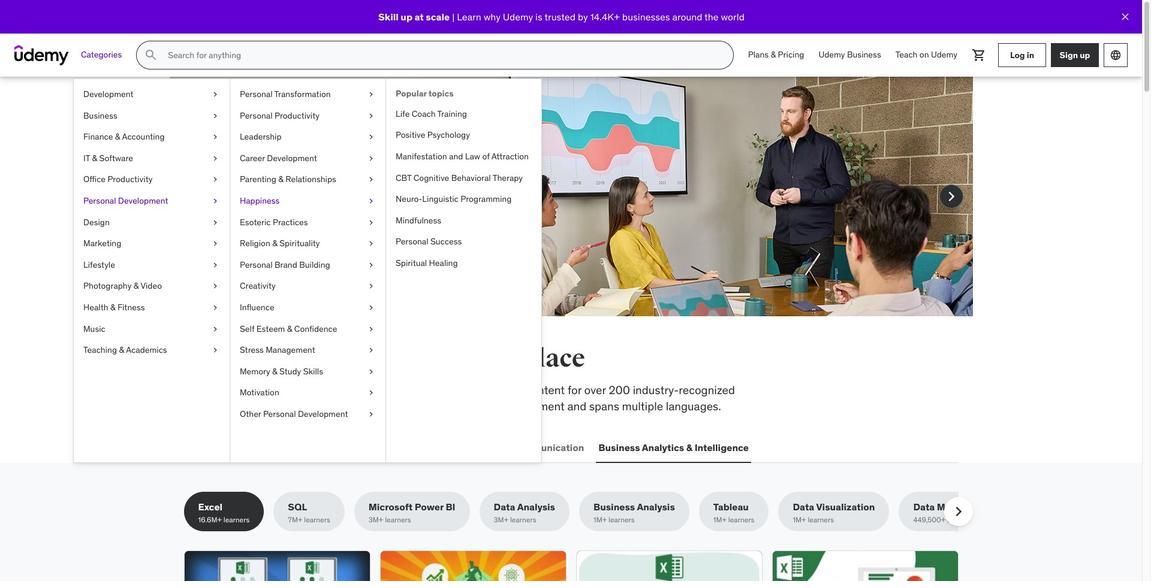 Task type: vqa. For each thing, say whether or not it's contained in the screenshot.
Sign up link
yes



Task type: locate. For each thing, give the bounding box(es) containing it.
analysis inside data analysis 3m+ learners
[[517, 501, 555, 513]]

up for sign
[[1080, 50, 1091, 60]]

neuro-linguistic programming link
[[386, 189, 542, 210]]

next image
[[942, 187, 961, 206], [949, 503, 968, 522]]

xsmall image for leadership
[[366, 131, 376, 143]]

productivity up personal development
[[108, 174, 153, 185]]

& for photography & video
[[134, 281, 139, 292]]

communication
[[512, 442, 584, 454]]

xsmall image for finance & accounting
[[211, 131, 220, 143]]

to up supports
[[352, 383, 363, 398]]

personal up design
[[83, 195, 116, 206]]

1 vertical spatial in
[[446, 344, 470, 374]]

xsmall image for personal transformation
[[366, 89, 376, 101]]

personal up spiritual
[[396, 237, 429, 247]]

influence link
[[230, 297, 386, 319]]

including
[[450, 383, 497, 398]]

xsmall image inside the personal productivity link
[[366, 110, 376, 122]]

3m+ inside data analysis 3m+ learners
[[494, 516, 509, 525]]

design link
[[74, 212, 230, 233]]

0 vertical spatial productivity
[[275, 110, 320, 121]]

3 learners from the left
[[385, 516, 411, 525]]

0 horizontal spatial 1m+
[[594, 516, 607, 525]]

2 horizontal spatial 1m+
[[793, 516, 806, 525]]

leadership inside button
[[372, 442, 423, 454]]

bi
[[446, 501, 456, 513]]

& left study in the bottom left of the page
[[272, 366, 278, 377]]

0 vertical spatial in
[[1027, 50, 1035, 60]]

marketing
[[83, 238, 121, 249]]

1 vertical spatial up
[[1080, 50, 1091, 60]]

1 1m+ from the left
[[594, 516, 607, 525]]

choose a language image
[[1110, 49, 1122, 61]]

learners inside excel 16.6m+ learners
[[224, 516, 250, 525]]

xsmall image for religion & spirituality
[[366, 238, 376, 250]]

& right "esteem"
[[287, 324, 292, 334]]

data inside data modeling 449,500+ learners
[[914, 501, 935, 513]]

in
[[1027, 50, 1035, 60], [446, 344, 470, 374]]

why right see
[[249, 183, 270, 197]]

skills inside covering critical workplace skills to technical topics, including prep content for over 200 industry-recognized certifications, our catalog supports well-rounded professional development and spans multiple languages.
[[324, 383, 350, 398]]

development down office productivity 'link'
[[118, 195, 168, 206]]

training
[[438, 108, 467, 119]]

0 horizontal spatial leadership
[[240, 131, 282, 142]]

1 horizontal spatial the
[[705, 11, 719, 23]]

learners inside the microsoft power bi 3m+ learners
[[385, 516, 411, 525]]

xsmall image for self esteem & confidence
[[366, 324, 376, 335]]

xsmall image inside other personal development link
[[366, 409, 376, 421]]

microsoft power bi 3m+ learners
[[369, 501, 456, 525]]

xsmall image inside office productivity 'link'
[[211, 174, 220, 186]]

learners inside tableau 1m+ learners
[[729, 516, 755, 525]]

1 horizontal spatial leadership
[[372, 442, 423, 454]]

xsmall image inside teaching & academics link
[[211, 345, 220, 357]]

personal down workplace
[[263, 409, 296, 420]]

building
[[299, 260, 330, 270]]

xsmall image for business
[[211, 110, 220, 122]]

productivity inside 'link'
[[108, 174, 153, 185]]

0 vertical spatial why
[[484, 11, 501, 23]]

next image inside topic filters element
[[949, 503, 968, 522]]

& for religion & spirituality
[[272, 238, 278, 249]]

& inside 'button'
[[687, 442, 693, 454]]

1 vertical spatial productivity
[[108, 174, 153, 185]]

and
[[449, 151, 463, 162], [568, 399, 587, 414]]

|
[[452, 11, 455, 23]]

1 horizontal spatial in
[[1027, 50, 1035, 60]]

and down the for
[[568, 399, 587, 414]]

life coach training link
[[386, 104, 542, 125]]

1 learners from the left
[[224, 516, 250, 525]]

& down career development
[[278, 174, 284, 185]]

leadership for "leadership" link
[[240, 131, 282, 142]]

& right religion
[[272, 238, 278, 249]]

software
[[99, 153, 133, 164]]

1m+
[[594, 516, 607, 525], [714, 516, 727, 525], [793, 516, 806, 525]]

xsmall image for marketing
[[211, 238, 220, 250]]

3 data from the left
[[914, 501, 935, 513]]

development for personal development
[[118, 195, 168, 206]]

0 horizontal spatial analysis
[[517, 501, 555, 513]]

professional
[[433, 399, 496, 414]]

leadership for leadership button on the left bottom
[[372, 442, 423, 454]]

learners inside data modeling 449,500+ learners
[[948, 516, 974, 525]]

xsmall image inside religion & spirituality link
[[366, 238, 376, 250]]

why for scale
[[484, 11, 501, 23]]

mindfulness link
[[386, 210, 542, 232]]

udemy inside build ready-for- anything teams see why leading organizations choose to learn with udemy business.
[[251, 199, 287, 213]]

1 horizontal spatial 1m+
[[714, 516, 727, 525]]

1 vertical spatial why
[[249, 183, 270, 197]]

personal inside happiness 'element'
[[396, 237, 429, 247]]

& right analytics
[[687, 442, 693, 454]]

xsmall image for it & software
[[211, 153, 220, 165]]

7m+
[[288, 516, 302, 525]]

7 learners from the left
[[808, 516, 834, 525]]

xsmall image inside music link
[[211, 324, 220, 335]]

video
[[141, 281, 162, 292]]

psychology
[[428, 130, 470, 141]]

business inside 'button'
[[599, 442, 640, 454]]

& right it
[[92, 153, 97, 164]]

personal up build
[[240, 110, 273, 121]]

covering
[[184, 383, 229, 398]]

success
[[431, 237, 462, 247]]

excel 16.6m+ learners
[[198, 501, 250, 525]]

carousel element
[[169, 77, 973, 345]]

2 3m+ from the left
[[494, 516, 509, 525]]

next image for topic filters element
[[949, 503, 968, 522]]

microsoft
[[369, 501, 413, 513]]

1m+ inside data visualization 1m+ learners
[[793, 516, 806, 525]]

0 vertical spatial and
[[449, 151, 463, 162]]

personal for personal productivity
[[240, 110, 273, 121]]

submit search image
[[144, 48, 159, 62]]

up left at
[[401, 11, 413, 23]]

6 learners from the left
[[729, 516, 755, 525]]

0 horizontal spatial 3m+
[[369, 516, 383, 525]]

xsmall image inside influence link
[[366, 302, 376, 314]]

happiness element
[[386, 79, 542, 463]]

udemy up esoteric practices at the top left
[[251, 199, 287, 213]]

0 horizontal spatial up
[[401, 11, 413, 23]]

xsmall image inside business link
[[211, 110, 220, 122]]

xsmall image inside development link
[[211, 89, 220, 101]]

1 vertical spatial the
[[224, 344, 262, 374]]

web
[[186, 442, 207, 454]]

xsmall image for career development
[[366, 153, 376, 165]]

1 horizontal spatial analysis
[[637, 501, 675, 513]]

8 learners from the left
[[948, 516, 974, 525]]

sign up
[[1060, 50, 1091, 60]]

1 horizontal spatial and
[[568, 399, 587, 414]]

1 vertical spatial and
[[568, 399, 587, 414]]

xsmall image inside personal development link
[[211, 195, 220, 207]]

0 vertical spatial next image
[[942, 187, 961, 206]]

linguistic
[[422, 194, 459, 205]]

1 vertical spatial next image
[[949, 503, 968, 522]]

finance & accounting
[[83, 131, 165, 142]]

xsmall image inside stress management link
[[366, 345, 376, 357]]

1 vertical spatial to
[[352, 383, 363, 398]]

0 horizontal spatial productivity
[[108, 174, 153, 185]]

choose
[[384, 183, 420, 197]]

skills
[[267, 344, 332, 374], [324, 383, 350, 398]]

1 analysis from the left
[[517, 501, 555, 513]]

business for business analytics & intelligence
[[599, 442, 640, 454]]

fitness
[[117, 302, 145, 313]]

1 horizontal spatial up
[[1080, 50, 1091, 60]]

personal productivity link
[[230, 105, 386, 127]]

productivity down transformation
[[275, 110, 320, 121]]

personal up "personal productivity"
[[240, 89, 273, 100]]

1m+ inside business analysis 1m+ learners
[[594, 516, 607, 525]]

xsmall image inside lifestyle link
[[211, 260, 220, 271]]

0 horizontal spatial why
[[249, 183, 270, 197]]

to inside build ready-for- anything teams see why leading organizations choose to learn with udemy business.
[[423, 183, 433, 197]]

memory
[[240, 366, 270, 377]]

xsmall image inside memory & study skills link
[[366, 366, 376, 378]]

2 1m+ from the left
[[714, 516, 727, 525]]

xsmall image inside photography & video link
[[211, 281, 220, 293]]

world
[[721, 11, 745, 23]]

& right finance
[[115, 131, 120, 142]]

0 horizontal spatial data
[[494, 501, 515, 513]]

in up including
[[446, 344, 470, 374]]

office productivity link
[[74, 169, 230, 191]]

data right the bi
[[494, 501, 515, 513]]

content
[[526, 383, 565, 398]]

topics,
[[414, 383, 448, 398]]

1 horizontal spatial productivity
[[275, 110, 320, 121]]

excel
[[198, 501, 223, 513]]

accounting
[[122, 131, 165, 142]]

xsmall image for esoteric practices
[[366, 217, 376, 229]]

critical
[[232, 383, 266, 398]]

tableau 1m+ learners
[[714, 501, 755, 525]]

1 horizontal spatial 3m+
[[494, 516, 509, 525]]

development down other
[[209, 442, 270, 454]]

why
[[484, 11, 501, 23], [249, 183, 270, 197]]

0 vertical spatial up
[[401, 11, 413, 23]]

xsmall image inside esoteric practices link
[[366, 217, 376, 229]]

xsmall image inside "leadership" link
[[366, 131, 376, 143]]

udemy
[[503, 11, 533, 23], [819, 49, 845, 60], [931, 49, 958, 60], [251, 199, 287, 213]]

why right learn
[[484, 11, 501, 23]]

14.4k+
[[590, 11, 620, 23]]

xsmall image inside design link
[[211, 217, 220, 229]]

udemy image
[[14, 45, 69, 65]]

1 horizontal spatial why
[[484, 11, 501, 23]]

2 learners from the left
[[304, 516, 330, 525]]

1 vertical spatial skills
[[324, 383, 350, 398]]

data up 449,500+ at the bottom
[[914, 501, 935, 513]]

personal for personal brand building
[[240, 260, 273, 270]]

self esteem & confidence
[[240, 324, 337, 334]]

xsmall image inside motivation link
[[366, 388, 376, 399]]

development up parenting & relationships
[[267, 153, 317, 164]]

xsmall image inside health & fitness link
[[211, 302, 220, 314]]

at
[[415, 11, 424, 23]]

xsmall image inside "personal brand building" link
[[366, 260, 376, 271]]

0 horizontal spatial to
[[352, 383, 363, 398]]

xsmall image for photography & video
[[211, 281, 220, 293]]

& right the teaching
[[119, 345, 124, 356]]

web development
[[186, 442, 270, 454]]

data left visualization
[[793, 501, 815, 513]]

& right plans
[[771, 49, 776, 60]]

xsmall image for memory & study skills
[[366, 366, 376, 378]]

xsmall image inside happiness link
[[366, 195, 376, 207]]

business inside business analysis 1m+ learners
[[594, 501, 635, 513]]

covering critical workplace skills to technical topics, including prep content for over 200 industry-recognized certifications, our catalog supports well-rounded professional development and spans multiple languages.
[[184, 383, 735, 414]]

and inside manifestation and law of attraction "link"
[[449, 151, 463, 162]]

0 vertical spatial to
[[423, 183, 433, 197]]

xsmall image inside marketing link
[[211, 238, 220, 250]]

topics
[[429, 88, 454, 99]]

& right health
[[110, 302, 115, 313]]

0 horizontal spatial the
[[224, 344, 262, 374]]

esteem
[[257, 324, 285, 334]]

to
[[423, 183, 433, 197], [352, 383, 363, 398]]

you
[[336, 344, 379, 374]]

productivity
[[275, 110, 320, 121], [108, 174, 153, 185]]

the left world
[[705, 11, 719, 23]]

workplace
[[269, 383, 321, 398]]

0 horizontal spatial and
[[449, 151, 463, 162]]

xsmall image inside finance & accounting link
[[211, 131, 220, 143]]

learners inside business analysis 1m+ learners
[[609, 516, 635, 525]]

in right "log"
[[1027, 50, 1035, 60]]

5 learners from the left
[[609, 516, 635, 525]]

xsmall image inside career development link
[[366, 153, 376, 165]]

& left video
[[134, 281, 139, 292]]

leadership up career
[[240, 131, 282, 142]]

1 3m+ from the left
[[369, 516, 383, 525]]

xsmall image
[[366, 89, 376, 101], [211, 110, 220, 122], [366, 110, 376, 122], [366, 153, 376, 165], [366, 174, 376, 186], [211, 217, 220, 229], [211, 238, 220, 250], [211, 260, 220, 271], [211, 281, 220, 293], [366, 281, 376, 293], [211, 345, 220, 357], [366, 366, 376, 378], [366, 388, 376, 399], [366, 409, 376, 421]]

business.
[[290, 199, 339, 213]]

for-
[[344, 129, 379, 154]]

2 analysis from the left
[[637, 501, 675, 513]]

coach
[[412, 108, 436, 119]]

& for plans & pricing
[[771, 49, 776, 60]]

religion & spirituality
[[240, 238, 320, 249]]

personal transformation link
[[230, 84, 386, 105]]

data inside data visualization 1m+ learners
[[793, 501, 815, 513]]

need
[[384, 344, 442, 374]]

life coach training
[[396, 108, 467, 119]]

manifestation and law of attraction link
[[386, 146, 542, 168]]

1 horizontal spatial to
[[423, 183, 433, 197]]

1 vertical spatial leadership
[[372, 442, 423, 454]]

2 horizontal spatial data
[[914, 501, 935, 513]]

development
[[83, 89, 133, 100], [267, 153, 317, 164], [118, 195, 168, 206], [298, 409, 348, 420], [209, 442, 270, 454]]

4 learners from the left
[[510, 516, 536, 525]]

leadership down the 'rounded' at the bottom
[[372, 442, 423, 454]]

1 horizontal spatial data
[[793, 501, 815, 513]]

xsmall image for parenting & relationships
[[366, 174, 376, 186]]

relationships
[[286, 174, 336, 185]]

to left learn
[[423, 183, 433, 197]]

happiness
[[240, 195, 280, 206]]

learners inside sql 7m+ learners
[[304, 516, 330, 525]]

udemy business
[[819, 49, 881, 60]]

request
[[234, 232, 272, 244]]

data inside data analysis 3m+ learners
[[494, 501, 515, 513]]

1 data from the left
[[494, 501, 515, 513]]

up right sign
[[1080, 50, 1091, 60]]

development down "categories" dropdown button
[[83, 89, 133, 100]]

health & fitness
[[83, 302, 145, 313]]

2 data from the left
[[793, 501, 815, 513]]

brand
[[275, 260, 297, 270]]

why inside build ready-for- anything teams see why leading organizations choose to learn with udemy business.
[[249, 183, 270, 197]]

and left law
[[449, 151, 463, 162]]

teach on udemy link
[[889, 41, 965, 70]]

management
[[266, 345, 315, 356]]

xsmall image inside it & software link
[[211, 153, 220, 165]]

plans & pricing link
[[741, 41, 812, 70]]

the down self
[[224, 344, 262, 374]]

business for business analysis 1m+ learners
[[594, 501, 635, 513]]

up for skill
[[401, 11, 413, 23]]

personal down religion
[[240, 260, 273, 270]]

xsmall image inside self esteem & confidence link
[[366, 324, 376, 335]]

well-
[[363, 399, 388, 414]]

& for health & fitness
[[110, 302, 115, 313]]

xsmall image for personal development
[[211, 195, 220, 207]]

3m+ inside the microsoft power bi 3m+ learners
[[369, 516, 383, 525]]

esoteric practices
[[240, 217, 308, 228]]

development down motivation link
[[298, 409, 348, 420]]

3 1m+ from the left
[[793, 516, 806, 525]]

modeling
[[937, 501, 980, 513]]

next image inside carousel element
[[942, 187, 961, 206]]

analysis
[[517, 501, 555, 513], [637, 501, 675, 513]]

xsmall image inside creativity link
[[366, 281, 376, 293]]

xsmall image inside personal transformation link
[[366, 89, 376, 101]]

spiritual healing
[[396, 258, 458, 269]]

development inside button
[[209, 442, 270, 454]]

& for parenting & relationships
[[278, 174, 284, 185]]

analysis inside business analysis 1m+ learners
[[637, 501, 675, 513]]

0 vertical spatial leadership
[[240, 131, 282, 142]]

xsmall image
[[211, 89, 220, 101], [211, 131, 220, 143], [366, 131, 376, 143], [211, 153, 220, 165], [211, 174, 220, 186], [211, 195, 220, 207], [366, 195, 376, 207], [366, 217, 376, 229], [366, 238, 376, 250], [366, 260, 376, 271], [211, 302, 220, 314], [366, 302, 376, 314], [211, 324, 220, 335], [366, 324, 376, 335], [366, 345, 376, 357]]

xsmall image inside parenting & relationships link
[[366, 174, 376, 186]]

personal for personal success
[[396, 237, 429, 247]]

self esteem & confidence link
[[230, 319, 386, 340]]

xsmall image for creativity
[[366, 281, 376, 293]]

finance & accounting link
[[74, 127, 230, 148]]

xsmall image for happiness
[[366, 195, 376, 207]]

request a demo link
[[227, 224, 315, 253]]



Task type: describe. For each thing, give the bounding box(es) containing it.
leadership button
[[369, 434, 425, 462]]

next image for carousel element
[[942, 187, 961, 206]]

xsmall image for teaching & academics
[[211, 345, 220, 357]]

build ready-for- anything teams see why leading organizations choose to learn with udemy business.
[[227, 129, 462, 213]]

development for web development
[[209, 442, 270, 454]]

skill up at scale | learn why udemy is trusted by 14.4k+ businesses around the world
[[378, 11, 745, 23]]

mindfulness
[[396, 215, 441, 226]]

xsmall image for influence
[[366, 302, 376, 314]]

influence
[[240, 302, 274, 313]]

xsmall image for stress management
[[366, 345, 376, 357]]

1m+ inside tableau 1m+ learners
[[714, 516, 727, 525]]

personal for personal transformation
[[240, 89, 273, 100]]

sql 7m+ learners
[[288, 501, 330, 525]]

0 horizontal spatial in
[[446, 344, 470, 374]]

cbt
[[396, 172, 412, 183]]

udemy right on
[[931, 49, 958, 60]]

productivity for personal productivity
[[275, 110, 320, 121]]

spiritual healing link
[[386, 253, 542, 274]]

to inside covering critical workplace skills to technical topics, including prep content for over 200 industry-recognized certifications, our catalog supports well-rounded professional development and spans multiple languages.
[[352, 383, 363, 398]]

of
[[482, 151, 490, 162]]

programming
[[461, 194, 512, 205]]

sign up link
[[1051, 43, 1099, 67]]

data visualization 1m+ learners
[[793, 501, 875, 525]]

xsmall image for lifestyle
[[211, 260, 220, 271]]

practices
[[273, 217, 308, 228]]

topic filters element
[[184, 492, 995, 532]]

& for memory & study skills
[[272, 366, 278, 377]]

power
[[415, 501, 444, 513]]

udemy left is
[[503, 11, 533, 23]]

businesses
[[622, 11, 670, 23]]

personal brand building link
[[230, 255, 386, 276]]

marketing link
[[74, 233, 230, 255]]

personal success
[[396, 237, 462, 247]]

in inside log in link
[[1027, 50, 1035, 60]]

cognitive
[[414, 172, 449, 183]]

learners inside data visualization 1m+ learners
[[808, 516, 834, 525]]

technical
[[365, 383, 411, 398]]

skill
[[378, 11, 399, 23]]

career development link
[[230, 148, 386, 169]]

multiple
[[622, 399, 663, 414]]

personal brand building
[[240, 260, 330, 270]]

teach
[[896, 49, 918, 60]]

leadership link
[[230, 127, 386, 148]]

personal transformation
[[240, 89, 331, 100]]

personal productivity
[[240, 110, 320, 121]]

personal success link
[[386, 232, 542, 253]]

request a demo
[[234, 232, 308, 244]]

lifestyle
[[83, 260, 115, 270]]

plans & pricing
[[748, 49, 805, 60]]

xsmall image for office productivity
[[211, 174, 220, 186]]

close image
[[1120, 11, 1132, 23]]

parenting & relationships
[[240, 174, 336, 185]]

analysis for data analysis
[[517, 501, 555, 513]]

1m+ for business analysis
[[594, 516, 607, 525]]

xsmall image for personal productivity
[[366, 110, 376, 122]]

by
[[578, 11, 588, 23]]

why for anything
[[249, 183, 270, 197]]

all
[[184, 344, 219, 374]]

parenting
[[240, 174, 276, 185]]

anything
[[227, 153, 313, 178]]

personal development link
[[74, 191, 230, 212]]

data analysis 3m+ learners
[[494, 501, 555, 525]]

on
[[920, 49, 929, 60]]

health
[[83, 302, 108, 313]]

organizations
[[312, 183, 381, 197]]

scale
[[426, 11, 450, 23]]

office
[[83, 174, 106, 185]]

religion
[[240, 238, 270, 249]]

xsmall image for personal brand building
[[366, 260, 376, 271]]

positive psychology link
[[386, 125, 542, 146]]

development link
[[74, 84, 230, 105]]

& for it & software
[[92, 153, 97, 164]]

recognized
[[679, 383, 735, 398]]

data for data visualization
[[793, 501, 815, 513]]

academics
[[126, 345, 167, 356]]

personal for personal development
[[83, 195, 116, 206]]

& for teaching & academics
[[119, 345, 124, 356]]

0 vertical spatial skills
[[267, 344, 332, 374]]

xsmall image for health & fitness
[[211, 302, 220, 314]]

memory & study skills
[[240, 366, 323, 377]]

build
[[227, 129, 279, 154]]

business link
[[74, 105, 230, 127]]

development
[[498, 399, 565, 414]]

prep
[[500, 383, 523, 398]]

xsmall image for development
[[211, 89, 220, 101]]

analysis for business analysis
[[637, 501, 675, 513]]

career development
[[240, 153, 317, 164]]

development for career development
[[267, 153, 317, 164]]

xsmall image for design
[[211, 217, 220, 229]]

religion & spirituality link
[[230, 233, 386, 255]]

supports
[[315, 399, 361, 414]]

data for data analysis
[[494, 501, 515, 513]]

productivity for office productivity
[[108, 174, 153, 185]]

shopping cart with 0 items image
[[972, 48, 987, 62]]

health & fitness link
[[74, 297, 230, 319]]

communication button
[[509, 434, 587, 462]]

spirituality
[[280, 238, 320, 249]]

finance
[[83, 131, 113, 142]]

stress management
[[240, 345, 315, 356]]

cbt cognitive behavioral therapy
[[396, 172, 523, 183]]

photography
[[83, 281, 132, 292]]

motivation link
[[230, 383, 386, 404]]

see
[[227, 183, 247, 197]]

& for finance & accounting
[[115, 131, 120, 142]]

other personal development
[[240, 409, 348, 420]]

spiritual
[[396, 258, 427, 269]]

tableau
[[714, 501, 749, 513]]

creativity
[[240, 281, 276, 292]]

memory & study skills link
[[230, 361, 386, 383]]

xsmall image for other personal development
[[366, 409, 376, 421]]

visualization
[[817, 501, 875, 513]]

Search for anything text field
[[166, 45, 719, 65]]

udemy right pricing
[[819, 49, 845, 60]]

business for business
[[83, 110, 117, 121]]

motivation
[[240, 388, 279, 398]]

it & software
[[83, 153, 133, 164]]

learners inside data analysis 3m+ learners
[[510, 516, 536, 525]]

business analytics & intelligence
[[599, 442, 749, 454]]

with
[[227, 199, 249, 213]]

demo
[[282, 232, 308, 244]]

data for data modeling
[[914, 501, 935, 513]]

categories button
[[74, 41, 129, 70]]

0 vertical spatial the
[[705, 11, 719, 23]]

business analytics & intelligence button
[[596, 434, 751, 462]]

learn
[[457, 11, 481, 23]]

xsmall image for music
[[211, 324, 220, 335]]

one
[[474, 344, 518, 374]]

web development button
[[184, 434, 273, 462]]

and inside covering critical workplace skills to technical topics, including prep content for over 200 industry-recognized certifications, our catalog supports well-rounded professional development and spans multiple languages.
[[568, 399, 587, 414]]

esoteric practices link
[[230, 212, 386, 233]]

xsmall image for motivation
[[366, 388, 376, 399]]

1m+ for data visualization
[[793, 516, 806, 525]]

lifestyle link
[[74, 255, 230, 276]]

spans
[[589, 399, 619, 414]]

manifestation
[[396, 151, 447, 162]]

industry-
[[633, 383, 679, 398]]



